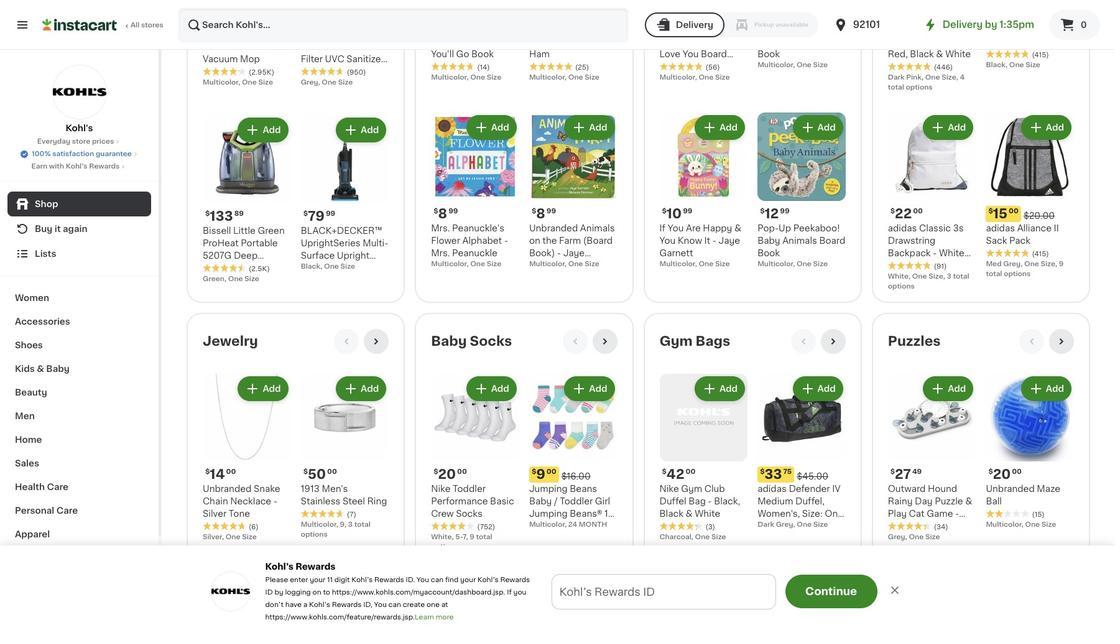 Task type: vqa. For each thing, say whether or not it's contained in the screenshot.
Dairy & Eggs link
no



Task type: describe. For each thing, give the bounding box(es) containing it.
size, inside adidas defender iv medium duffel, women's, size: one size, dark grey
[[758, 522, 778, 531]]

(board
[[584, 236, 613, 245]]

multicolor, one size for 9
[[529, 74, 600, 81]]

one down (2.95k)
[[242, 79, 257, 86]]

add for black+decker™ uprightseries multi- surface upright vacuum with hepa filtration (bdur1- blk)
[[361, 126, 379, 134]]

1 vertical spatial toddler
[[560, 497, 593, 506]]

kohl's
[[66, 124, 93, 133]]

you right id,
[[374, 602, 387, 609]]

$ 8 99 for unbranded animals on the farm (board book) - jaye garnett
[[532, 207, 556, 220]]

performance
[[431, 497, 488, 506]]

one down duffel,
[[797, 522, 812, 529]]

size down (board
[[585, 261, 600, 267]]

product group containing 133
[[203, 115, 291, 284]]

iv
[[833, 485, 841, 494]]

men's
[[322, 485, 348, 494]]

learn
[[415, 614, 434, 621]]

jaye inside unbranded animals on the farm (board book) - jaye garnett
[[564, 249, 585, 257]]

99 for pop-up peekaboo! baby animals board book
[[781, 208, 790, 215]]

if inside if you are happy & you know it - jaye garnett multicolor, one size
[[660, 224, 666, 233]]

rewards up you
[[501, 577, 530, 584]]

one down (25)
[[569, 74, 583, 81]]

again
[[63, 225, 88, 233]]

size inside if you are happy & you know it - jaye garnett multicolor, one size
[[716, 261, 730, 267]]

garnett inside if you are happy & you know it - jaye garnett multicolor, one size
[[660, 249, 694, 257]]

00 for adidas classic 3s drawstring backpack - white rose gold
[[914, 208, 923, 215]]

you left know
[[660, 236, 676, 245]]

book inside the cottage door press peek-a-flap who book multicolor, one size
[[758, 50, 780, 59]]

white inside nike gym club duffel bag - black, black & white
[[695, 510, 721, 519]]

- inside unbranded animals on the farm (board book) - jaye garnett
[[557, 249, 561, 257]]

hepa for 1
[[356, 42, 381, 51]]

ii for black, one size
[[1054, 25, 1060, 34]]

89
[[234, 210, 244, 217]]

women link
[[7, 286, 151, 310]]

unbranded snake chain necklace - silver tone
[[203, 485, 280, 519]]

3 inside 'multicolor, 9, 3 total options'
[[348, 522, 353, 529]]

kids inside random house kids oh the places you'll go book
[[431, 37, 450, 46]]

3 inside white, one size, 3 total options
[[947, 273, 952, 280]]

multicolor, down books
[[660, 74, 697, 81]]

size down (14)
[[487, 74, 502, 81]]

garnett inside unbranded animals on the farm (board book) - jaye garnett
[[529, 261, 563, 270]]

one down (3)
[[695, 534, 710, 541]]

add button for adidas defender iv medium duffel, women's, size: one size, dark grey
[[794, 378, 842, 400]]

$ 9 99 for cottage door press peek-a-flap who book
[[760, 8, 785, 21]]

floor
[[268, 42, 290, 51]]

2 vertical spatial toddler
[[529, 535, 562, 543]]

9 inside the white, 5-7, 9 total options
[[470, 534, 475, 541]]

i
[[739, 37, 742, 46]]

black inside nike brasilia training backpack - red, black & white
[[911, 50, 934, 59]]

dr
[[529, 25, 540, 34]]

$ for mrs. peanuckle's flower alphabet - mrs. peanuckle
[[434, 208, 438, 215]]

sanitizer
[[347, 55, 385, 64]]

0 horizontal spatial black, one size
[[301, 263, 355, 270]]

7,
[[463, 534, 468, 541]]

chain
[[203, 497, 228, 506]]

- inside unbranded snake chain necklace - silver tone
[[274, 497, 277, 506]]

add for pop-up peekaboo! baby animals board book
[[818, 123, 836, 132]]

00 for nike gym club duffel bag - black, black & white
[[686, 469, 696, 476]]

unbranded animals on the farm (board book) - jaye garnett
[[529, 224, 615, 270]]

kohl's up free
[[478, 577, 499, 584]]

silver
[[203, 510, 227, 519]]

learn more
[[415, 614, 454, 621]]

size down (2.5k) on the left of page
[[245, 275, 259, 282]]

more
[[782, 604, 801, 611]]

size down "(15)"
[[1042, 522, 1057, 529]]

know
[[678, 236, 702, 245]]

20 for unbranded
[[994, 468, 1011, 481]]

multicolor, down you'll
[[431, 74, 469, 81]]

3 inside get free delivery on next 3 orders • add $10.00 to qualify.
[[587, 603, 594, 613]]

add for if you are happy & you know it - jaye garnett
[[720, 123, 738, 132]]

$ 133 89
[[205, 210, 244, 223]]

$15.00 original price: $20.00 element for one
[[986, 206, 1075, 222]]

multicolor, one size for 20
[[986, 522, 1057, 529]]

grey, down women's,
[[776, 522, 796, 529]]

size down upright
[[341, 263, 355, 270]]

one down surface
[[324, 263, 339, 270]]

more button
[[767, 598, 816, 618]]

add for unbranded snake chain necklace - silver tone
[[263, 384, 281, 393]]

size, inside dark pink, one size, 4 total options
[[942, 74, 959, 81]]

white, for 20
[[431, 534, 454, 541]]

1 jumping from the top
[[529, 485, 568, 494]]

kohl's right a at left bottom
[[309, 602, 330, 609]]

add button for if you are happy & you know it - jaye garnett
[[696, 116, 744, 139]]

girl
[[595, 497, 610, 506]]

with inside black+decker™ uprightseries multi- surface upright vacuum with hepa filtration (bdur1- blk)
[[338, 264, 357, 272]]

product group containing 33
[[758, 374, 846, 531]]

add button for adidas alliance ii sack pack
[[1023, 116, 1071, 139]]

multicolor, down / at bottom
[[529, 522, 567, 529]]

backpack inside nike brasilia training backpack - red, black & white
[[925, 37, 968, 46]]

little
[[233, 226, 256, 235]]

- inside nike gym club duffel bag - black, black & white
[[708, 497, 712, 506]]

$ inside $ 15 00
[[989, 208, 994, 215]]

oh
[[453, 37, 466, 46]]

(446)
[[934, 64, 953, 71]]

one down "(15)"
[[1026, 522, 1040, 529]]

one down farm
[[569, 261, 583, 267]]

99 for candlewick press guess how much i love you board books book
[[677, 9, 687, 16]]

book inside pop-up peekaboo! baby animals board book multicolor, one size
[[758, 249, 780, 257]]

size down (2.95k)
[[258, 79, 273, 86]]

rewards up 11
[[296, 563, 336, 571]]

you right id.
[[417, 577, 429, 584]]

find
[[445, 577, 459, 584]]

$15.00 original price: $20.00 element for size
[[986, 7, 1075, 23]]

please
[[265, 577, 288, 584]]

add for mrs. peanuckle's flower alphabet - mrs. peanuckle
[[491, 123, 510, 132]]

earn
[[31, 163, 47, 170]]

add for unbranded maze ball
[[1046, 384, 1065, 393]]

add button for unbranded snake chain necklace - silver tone
[[239, 378, 287, 400]]

$ for adidas classic 3s drawstring backpack - white rose gold
[[891, 208, 895, 215]]

get free delivery on next 3 orders • add $10.00 to qualify.
[[447, 603, 757, 613]]

random house kids oh the places you'll go book
[[431, 25, 516, 59]]

0 vertical spatial black,
[[986, 62, 1008, 69]]

size: inside adidas defender iv medium duffel, women's, size: one size, dark grey
[[803, 510, 823, 519]]

one inside med grey, one size, 9 total options
[[1025, 261, 1040, 267]]

don't
[[265, 602, 284, 609]]

size down (25)
[[585, 74, 600, 81]]

add button for mrs. peanuckle's flower alphabet - mrs. peanuckle
[[468, 116, 516, 139]]

on inside unbranded animals on the farm (board book) - jaye garnett
[[529, 236, 541, 245]]

care for personal care
[[56, 507, 78, 515]]

0 horizontal spatial kohl's logo image
[[52, 65, 107, 119]]

size down (950)
[[338, 79, 353, 86]]

women
[[15, 294, 49, 302]]

grey, inside med grey, one size, 9 total options
[[1004, 261, 1023, 267]]

crew
[[431, 510, 454, 519]]

ii for med grey, one size, 9 total options
[[1054, 224, 1060, 233]]

total inside 'multicolor, 9, 3 total options'
[[354, 522, 371, 529]]

socks inside "nike toddler performance basic crew socks"
[[456, 510, 483, 519]]

size down 1:35pm
[[1026, 62, 1041, 69]]

options inside med grey, one size, 9 total options
[[1004, 271, 1031, 277]]

$ 9 99 for dr seuss book, green egss and ham
[[532, 8, 556, 21]]

press inside candlewick press guess how much i love you board books book
[[713, 25, 737, 34]]

one down odor
[[322, 79, 337, 86]]

multicolor, one size for 99
[[203, 79, 273, 86]]

add inside get free delivery on next 3 orders • add $10.00 to qualify.
[[642, 603, 663, 613]]

please enter your 11 digit kohl's rewards id. you can find your kohl's rewards id by logging on to https://www.kohls.com/myaccount/dashboard.jsp. if you don't have a kohl's rewards id, you can create one at https://www.kohls.com/feature/rewards.jsp.
[[265, 577, 530, 621]]

steel
[[343, 497, 365, 506]]

shop link
[[7, 192, 151, 217]]

$ for unbranded snake chain necklace - silver tone
[[205, 469, 210, 476]]

pack for one
[[1010, 37, 1031, 46]]

Kohl's Rewards ID text field
[[552, 575, 776, 609]]

baby socks link
[[431, 334, 512, 349]]

8 for candlewick press guess how much i love you board books book
[[667, 8, 676, 21]]

$ 20 00 for nike
[[434, 468, 467, 481]]

rewards inside earn with kohl's rewards 'link'
[[89, 163, 120, 170]]

air
[[301, 80, 313, 88]]

seuss
[[542, 25, 569, 34]]

bag
[[689, 497, 706, 506]]

pack inside jumping beans baby / toddler girl jumping beans® 10 pack ankle socks, toddler girl's, size: 12-24month, multicolor
[[529, 522, 551, 531]]

nike brasilia training backpack - red, black & white
[[888, 25, 974, 59]]

hepa for with
[[359, 264, 383, 272]]

size down (3)
[[712, 534, 727, 541]]

one down cat
[[909, 534, 924, 541]]

stainless
[[301, 497, 341, 506]]

add for nike gym club duffel bag - black, black & white
[[720, 384, 738, 393]]

one down 1:35pm
[[1010, 62, 1025, 69]]

0 button
[[1050, 10, 1101, 40]]

personal care
[[15, 507, 78, 515]]

one down (14)
[[471, 74, 485, 81]]

99 for dr seuss book, green egss and ham
[[547, 9, 556, 16]]

rewards left id.
[[375, 577, 404, 584]]

add for adidas defender iv medium duffel, women's, size: one size, dark grey
[[818, 384, 836, 393]]

$ for nike gym club duffel bag - black, black & white
[[662, 469, 667, 476]]

$ for 1913 men's stainless steel ring
[[303, 469, 308, 476]]

one inside dark pink, one size, 4 total options
[[926, 74, 941, 81]]

green, one size
[[203, 275, 259, 282]]

to inside get free delivery on next 3 orders • add $10.00 to qualify.
[[705, 603, 716, 613]]

duffel
[[660, 497, 687, 506]]

kohl's right digit on the bottom of page
[[352, 577, 373, 584]]

peanuckle's
[[452, 224, 505, 233]]

options inside dark pink, one size, 4 total options
[[906, 84, 933, 91]]

it
[[55, 225, 61, 233]]

rewards up https://www.kohls.com/feature/rewards.jsp.
[[332, 602, 362, 609]]

(91)
[[934, 263, 947, 270]]

$ for outward hound rainy day puzzle & play cat game - white
[[891, 469, 895, 476]]

grey, down odor
[[301, 79, 320, 86]]

size inside 'mrs. peanuckle's flower alphabet - mrs. peanuckle multicolor, one size'
[[487, 261, 502, 267]]

size, inside med grey, one size, 9 total options
[[1041, 261, 1058, 267]]

germ
[[301, 30, 325, 39]]

vacuum inside black+decker™ uprightseries multi- surface upright vacuum with hepa filtration (bdur1- blk)
[[301, 264, 336, 272]]

pack for grey,
[[1010, 236, 1031, 245]]

beauty link
[[7, 381, 151, 404]]

one down (56)
[[699, 74, 714, 81]]

everyday store prices
[[37, 138, 114, 145]]

defender
[[789, 485, 830, 494]]

health care
[[15, 483, 68, 492]]

adidas classic 3s drawstring backpack - white rose gold
[[888, 224, 965, 270]]

$ for black+decker™ uprightseries multi- surface upright vacuum with hepa filtration (bdur1- blk)
[[303, 210, 308, 217]]

jaye inside if you are happy & you know it - jaye garnett multicolor, one size
[[719, 236, 741, 245]]

one right silver,
[[226, 534, 240, 541]]

you down $ 10 99
[[668, 224, 684, 233]]

multicolor, down "ball"
[[986, 522, 1024, 529]]

product group containing 10
[[660, 113, 748, 269]]

get
[[447, 603, 467, 613]]

nike for gym bags
[[660, 485, 679, 494]]

kids inside kids & baby link
[[15, 365, 35, 373]]

size down duffel,
[[814, 522, 828, 529]]

kids & baby link
[[7, 357, 151, 381]]

to inside the please enter your 11 digit kohl's rewards id. you can find your kohl's rewards id by logging on to https://www.kohls.com/myaccount/dashboard.jsp. if you don't have a kohl's rewards id, you can create one at https://www.kohls.com/feature/rewards.jsp.
[[323, 589, 330, 596]]

random
[[431, 25, 468, 34]]

kohl's inside 'link'
[[66, 163, 87, 170]]

1 horizontal spatial 10
[[667, 207, 682, 220]]

00 inside $ 15 00
[[1009, 208, 1019, 215]]

maze
[[1037, 485, 1061, 494]]

size down (34) in the right of the page
[[926, 534, 941, 541]]

33
[[765, 468, 782, 481]]

multicolor, down cordless
[[203, 79, 240, 86]]

gym inside nike gym club duffel bag - black, black & white
[[682, 485, 703, 494]]

99 for shark gray pro cordless hard floor vacuum mop
[[229, 14, 239, 21]]

20 for nike
[[438, 468, 456, 481]]

one inside 'mrs. peanuckle's flower alphabet - mrs. peanuckle multicolor, one size'
[[471, 261, 485, 267]]

add button for nike gym club duffel bag - black, black & white
[[696, 378, 744, 400]]

multicolor, down the ham
[[529, 74, 567, 81]]

cleaner
[[203, 264, 237, 272]]

month
[[579, 522, 608, 529]]

size down (56)
[[716, 74, 730, 81]]

shark gray pro cordless hard floor vacuum mop
[[203, 30, 290, 64]]

surface
[[301, 251, 335, 260]]

133
[[210, 210, 233, 223]]

with inside earn with kohl's rewards 'link'
[[49, 163, 64, 170]]

size inside pop-up peekaboo! baby animals board book multicolor, one size
[[814, 261, 828, 267]]

candlewick press guess how much i love you board books book
[[660, 25, 742, 71]]

options inside 'multicolor, 9, 3 total options'
[[301, 532, 328, 538]]

1 your from the left
[[310, 577, 326, 584]]

pop-
[[758, 224, 779, 233]]

baby inside pop-up peekaboo! baby animals board book multicolor, one size
[[758, 236, 781, 245]]

white inside adidas classic 3s drawstring backpack - white rose gold
[[940, 249, 965, 257]]

1
[[351, 42, 354, 51]]

the
[[468, 37, 484, 46]]

all stores link
[[42, 7, 164, 42]]

total inside the white, 5-7, 9 total options
[[476, 534, 493, 541]]

black, inside nike gym club duffel bag - black, black & white
[[714, 497, 741, 506]]

sack for med
[[986, 236, 1008, 245]]

one inside the cottage door press peek-a-flap who book multicolor, one size
[[797, 62, 812, 69]]

multicolor, down book)
[[529, 261, 567, 267]]

ham
[[529, 50, 550, 59]]

add button for unbranded animals on the farm (board book) - jaye garnett
[[566, 116, 614, 139]]

everyday store prices link
[[37, 137, 122, 147]]

flap
[[793, 37, 812, 46]]

1 horizontal spatial kohl's logo image
[[211, 572, 250, 612]]

if inside the please enter your 11 digit kohl's rewards id. you can find your kohl's rewards id by logging on to https://www.kohls.com/myaccount/dashboard.jsp. if you don't have a kohl's rewards id, you can create one at https://www.kohls.com/feature/rewards.jsp.
[[507, 589, 512, 596]]

multicolor, inside the cottage door press peek-a-flap who book multicolor, one size
[[758, 62, 795, 69]]

14
[[210, 468, 225, 481]]

(56)
[[706, 64, 720, 71]]

multicolor, 9, 3 total options
[[301, 522, 371, 538]]

8 for mrs. peanuckle's flower alphabet - mrs. peanuckle
[[438, 207, 447, 220]]

jewelry link
[[203, 334, 258, 349]]

$ inside the $ 33 75
[[760, 469, 765, 476]]

options inside white, one size, 3 total options
[[888, 283, 915, 290]]

size down (6)
[[242, 534, 257, 541]]

delivery for delivery
[[676, 21, 714, 29]]

black inside nike gym club duffel bag - black, black & white
[[660, 510, 684, 519]]

8 for unbranded animals on the farm (board book) - jaye garnett
[[537, 207, 546, 220]]

you inside candlewick press guess how much i love you board books book
[[683, 50, 699, 59]]

0
[[1081, 21, 1087, 29]]

(950)
[[347, 69, 366, 76]]

stores
[[141, 22, 163, 29]]

board inside candlewick press guess how much i love you board books book
[[701, 50, 727, 59]]

10 inside jumping beans baby / toddler girl jumping beans® 10 pack ankle socks, toddler girl's, size: 12-24month, multicolor
[[605, 510, 615, 519]]

0 vertical spatial can
[[431, 577, 444, 584]]

(415) for one
[[1033, 251, 1049, 257]]

multicolor, one size for 8
[[660, 74, 730, 81]]

product group containing 22
[[888, 113, 977, 292]]

beans®
[[570, 510, 603, 519]]

white, one size, 3 total options
[[888, 273, 970, 290]]

adidas alliance ii sack pack for one
[[986, 25, 1060, 46]]

board inside pop-up peekaboo! baby animals board book multicolor, one size
[[820, 236, 846, 245]]

00 inside $ 9 00
[[547, 469, 557, 476]]

add for outward hound rainy day puzzle & play cat game - white
[[948, 384, 967, 393]]

one inside white, one size, 3 total options
[[913, 273, 927, 280]]

& up beauty
[[37, 365, 44, 373]]

on inside get free delivery on next 3 orders • add $10.00 to qualify.
[[543, 603, 557, 613]]

1 15 from the top
[[994, 8, 1008, 21]]

0 horizontal spatial can
[[389, 602, 401, 609]]

99 up shark
[[210, 13, 228, 26]]

product group containing 14
[[203, 374, 291, 543]]

one inside adidas defender iv medium duffel, women's, size: one size, dark grey
[[825, 510, 844, 519]]



Task type: locate. For each thing, give the bounding box(es) containing it.
& inside nike brasilia training backpack - red, black & white
[[937, 50, 944, 59]]

99 up cottage on the top right of the page
[[775, 9, 785, 16]]

black
[[911, 50, 934, 59], [660, 510, 684, 519]]

100% satisfaction guarantee button
[[19, 147, 139, 159]]

1 vertical spatial 15
[[994, 207, 1008, 220]]

1 vertical spatial animals
[[783, 236, 818, 245]]

2 horizontal spatial unbranded
[[986, 485, 1035, 494]]

2 vertical spatial black,
[[714, 497, 741, 506]]

girl's,
[[565, 535, 589, 543]]

close image
[[889, 584, 901, 597]]

$ up cottage on the top right of the page
[[760, 9, 765, 16]]

1 $15.00 original price: $20.00 element from the top
[[986, 7, 1075, 23]]

unbranded for 8
[[529, 224, 578, 233]]

adidas for med
[[986, 224, 1016, 233]]

2 horizontal spatial dark
[[888, 74, 905, 81]]

sack down delivery by 1:35pm
[[986, 37, 1008, 46]]

$ 8 99 for candlewick press guess how much i love you board books book
[[662, 8, 687, 21]]

multicolor, down pop-
[[758, 261, 795, 267]]

2 $15.00 original price: $20.00 element from the top
[[986, 206, 1075, 222]]

snake
[[254, 485, 280, 494]]

1 horizontal spatial white,
[[888, 273, 911, 280]]

(15)
[[1033, 512, 1045, 519]]

(415) up med grey, one size, 9 total options
[[1033, 251, 1049, 257]]

on right logging on the bottom of the page
[[313, 589, 321, 596]]

2 $ 20 00 from the left
[[989, 468, 1022, 481]]

2 horizontal spatial nike
[[888, 25, 908, 34]]

mrs. up 'flower'
[[431, 224, 450, 233]]

1 vertical spatial board
[[820, 236, 846, 245]]

00 inside $ 14 00
[[226, 469, 236, 476]]

$10.00
[[666, 603, 702, 613]]

multicolor, one size down "(15)"
[[986, 522, 1057, 529]]

99 for black+decker™ uprightseries multi- surface upright vacuum with hepa filtration (bdur1- blk)
[[326, 210, 336, 217]]

kohl's logo image
[[52, 65, 107, 119], [211, 572, 250, 612]]

24month,
[[542, 547, 590, 556]]

& inside if you are happy & you know it - jaye garnett multicolor, one size
[[735, 224, 742, 233]]

vacuum inside shark gray pro cordless hard floor vacuum mop
[[203, 55, 238, 64]]

your left 11
[[310, 577, 326, 584]]

play
[[888, 510, 907, 519]]

animals
[[580, 224, 615, 233], [783, 236, 818, 245]]

go
[[456, 50, 469, 59]]

0 vertical spatial jumping
[[529, 485, 568, 494]]

1 vertical spatial on
[[313, 589, 321, 596]]

product group containing 42
[[660, 374, 748, 543]]

1 horizontal spatial if
[[660, 224, 666, 233]]

1 vertical spatial green
[[258, 226, 285, 235]]

sales
[[15, 459, 39, 468]]

2 20 from the left
[[994, 468, 1011, 481]]

much
[[712, 37, 737, 46]]

0 horizontal spatial black
[[660, 510, 684, 519]]

adidas for black,
[[986, 25, 1016, 34]]

size: up grey
[[803, 510, 823, 519]]

rewards down guarantee
[[89, 163, 120, 170]]

& inside nike gym club duffel bag - black, black & white
[[686, 510, 693, 519]]

0 vertical spatial white,
[[888, 273, 911, 280]]

1 adidas alliance ii sack pack from the top
[[986, 25, 1060, 46]]

1 vertical spatial white,
[[431, 534, 454, 541]]

1 horizontal spatial kids
[[431, 37, 450, 46]]

1 vertical spatial alliance
[[1018, 224, 1052, 233]]

size, down (91)
[[929, 273, 946, 280]]

animals inside unbranded animals on the farm (board book) - jaye garnett
[[580, 224, 615, 233]]

0 horizontal spatial board
[[701, 50, 727, 59]]

$ for bissell little green proheat portable 5207g deep cleaner
[[205, 210, 210, 217]]

size down peekaboo!
[[814, 261, 828, 267]]

1 vertical spatial black,
[[301, 263, 323, 270]]

99 for cottage door press peek-a-flap who book
[[775, 9, 785, 16]]

unbranded inside unbranded animals on the farm (board book) - jaye garnett
[[529, 224, 578, 233]]

1 $ 20 00 from the left
[[434, 468, 467, 481]]

00 for unbranded maze ball
[[1013, 469, 1022, 476]]

1 vertical spatial black, one size
[[301, 263, 355, 270]]

book down pop-
[[758, 249, 780, 257]]

$20.00 for one
[[1024, 211, 1055, 220]]

0 vertical spatial animals
[[580, 224, 615, 233]]

add for adidas alliance ii sack pack
[[1046, 123, 1065, 132]]

multicolor, inside 'mrs. peanuckle's flower alphabet - mrs. peanuckle multicolor, one size'
[[431, 261, 469, 267]]

99 inside $ 12 99
[[781, 208, 790, 215]]

on inside the please enter your 11 digit kohl's rewards id. you can find your kohl's rewards id by logging on to https://www.kohls.com/myaccount/dashboard.jsp. if you don't have a kohl's rewards id, you can create one at https://www.kohls.com/feature/rewards.jsp.
[[313, 589, 321, 596]]

toddler up performance
[[453, 485, 486, 494]]

white, inside the white, 5-7, 9 total options
[[431, 534, 454, 541]]

peanuckle
[[452, 249, 498, 257]]

0 vertical spatial kids
[[431, 37, 450, 46]]

multicolor, one size
[[431, 74, 502, 81], [529, 74, 600, 81], [660, 74, 730, 81], [203, 79, 273, 86], [529, 261, 600, 267], [986, 522, 1057, 529]]

delivery inside button
[[676, 21, 714, 29]]

0 vertical spatial on
[[529, 236, 541, 245]]

11
[[327, 577, 333, 584]]

green inside bissell little green proheat portable 5207g deep cleaner
[[258, 226, 285, 235]]

buy
[[35, 225, 53, 233]]

1 horizontal spatial 8
[[537, 207, 546, 220]]

$ for cottage door press peek-a-flap who book
[[760, 9, 765, 16]]

- inside if you are happy & you know it - jaye garnett multicolor, one size
[[713, 236, 717, 245]]

adidas inside adidas defender iv medium duffel, women's, size: one size, dark grey
[[758, 485, 787, 494]]

book
[[472, 50, 494, 59], [758, 50, 780, 59], [689, 62, 712, 71], [758, 249, 780, 257]]

$ 9 99
[[532, 8, 556, 21], [760, 8, 785, 21]]

0 vertical spatial grey, one size
[[301, 79, 353, 86]]

$ left 75
[[760, 469, 765, 476]]

99 for if you are happy & you know it - jaye garnett
[[683, 208, 693, 215]]

- inside outward hound rainy day puzzle & play cat game - white
[[956, 510, 960, 519]]

basic
[[490, 497, 514, 506]]

1 $ 9 99 from the left
[[532, 8, 556, 21]]

1 alliance from the top
[[1018, 25, 1052, 34]]

2 (415) from the top
[[1033, 251, 1049, 257]]

$15.00 original price: $20.00 element
[[986, 7, 1075, 23], [986, 206, 1075, 222]]

$ up pop-
[[760, 208, 765, 215]]

$45.00
[[797, 473, 829, 481]]

2 press from the left
[[820, 25, 844, 34]]

2 ii from the top
[[1054, 224, 1060, 233]]

green up the ham
[[529, 37, 556, 46]]

1 horizontal spatial garnett
[[660, 249, 694, 257]]

hepa inside 'germ guardian 22" tower 4-in-1 hepa filter uvc sanitizer & odor reduction air purifier'
[[356, 42, 381, 51]]

jaye down happy
[[719, 236, 741, 245]]

multicolor, down know
[[660, 261, 697, 267]]

1 horizontal spatial press
[[820, 25, 844, 34]]

multicolor, inside pop-up peekaboo! baby animals board book multicolor, one size
[[758, 261, 795, 267]]

shoes link
[[7, 334, 151, 357]]

sales link
[[7, 452, 151, 475]]

00 for 1913 men's stainless steel ring
[[327, 469, 337, 476]]

$9.00 original price: $16.00 element
[[529, 467, 618, 483]]

2 $20.00 from the top
[[1024, 211, 1055, 220]]

total inside dark pink, one size, 4 total options
[[888, 84, 905, 91]]

& up air
[[301, 67, 308, 76]]

duffel,
[[796, 497, 825, 506]]

1 horizontal spatial delivery
[[943, 20, 983, 29]]

grey, one size down odor
[[301, 79, 353, 86]]

$16.00
[[562, 473, 591, 481]]

backpack
[[925, 37, 968, 46], [888, 249, 931, 257]]

can
[[431, 577, 444, 584], [389, 602, 401, 609]]

with down upright
[[338, 264, 357, 272]]

if you are happy & you know it - jaye garnett multicolor, one size
[[660, 224, 742, 267]]

$ 8 99 for mrs. peanuckle's flower alphabet - mrs. peanuckle
[[434, 207, 458, 220]]

black+decker™ uprightseries multi- surface upright vacuum with hepa filtration (bdur1- blk)
[[301, 226, 389, 297]]

1 vertical spatial by
[[275, 589, 284, 596]]

white up (3)
[[695, 510, 721, 519]]

99 inside $ 10 99
[[683, 208, 693, 215]]

$ up med
[[989, 208, 994, 215]]

one
[[427, 602, 440, 609]]

0 horizontal spatial green
[[258, 226, 285, 235]]

product group containing 15
[[986, 113, 1075, 279]]

black, one size down surface
[[301, 263, 355, 270]]

0 vertical spatial hepa
[[356, 42, 381, 51]]

care for health care
[[47, 483, 68, 492]]

$15.00 original price: $20.00 element left 0 on the top right of the page
[[986, 7, 1075, 23]]

3
[[947, 273, 952, 280], [348, 522, 353, 529], [587, 603, 594, 613]]

1 vertical spatial adidas alliance ii sack pack
[[986, 224, 1060, 245]]

99 up are
[[683, 208, 693, 215]]

accessories
[[15, 317, 70, 326]]

$20.00 inside product group
[[1024, 211, 1055, 220]]

product group containing 79
[[301, 115, 389, 297]]

0 vertical spatial board
[[701, 50, 727, 59]]

product group containing 12
[[758, 113, 846, 269]]

$ inside $ 79 99
[[303, 210, 308, 217]]

jumping
[[529, 485, 568, 494], [529, 510, 568, 519]]

0 vertical spatial black
[[911, 50, 934, 59]]

$ 8 99 up 'flower'
[[434, 207, 458, 220]]

0 vertical spatial gym
[[660, 335, 693, 348]]

99 for random house kids oh the places you'll go book
[[455, 9, 464, 16]]

$ for pop-up peekaboo! baby animals board book
[[760, 208, 765, 215]]

bags
[[696, 335, 731, 348]]

$ for shark gray pro cordless hard floor vacuum mop
[[205, 14, 210, 21]]

book down how
[[689, 62, 712, 71]]

bissell little green proheat portable 5207g deep cleaner
[[203, 226, 285, 272]]

0 horizontal spatial black,
[[301, 263, 323, 270]]

1 vertical spatial kohl's logo image
[[211, 572, 250, 612]]

99 up the
[[547, 208, 556, 215]]

blk)
[[301, 289, 322, 297]]

- inside 'mrs. peanuckle's flower alphabet - mrs. peanuckle multicolor, one size'
[[504, 236, 508, 245]]

add button for adidas classic 3s drawstring backpack - white rose gold
[[925, 116, 973, 139]]

add for adidas classic 3s drawstring backpack - white rose gold
[[948, 123, 967, 132]]

total down red,
[[888, 84, 905, 91]]

2 mrs. from the top
[[431, 249, 450, 257]]

kohl's up please
[[265, 563, 294, 571]]

pop-up peekaboo! baby animals board book multicolor, one size
[[758, 224, 846, 267]]

$ inside the $ 133 89
[[205, 210, 210, 217]]

0 horizontal spatial grey, one size
[[301, 79, 353, 86]]

dark for dark pink, one size, 4 total options
[[888, 74, 905, 81]]

multicolor, one size down farm
[[529, 261, 600, 267]]

by inside the please enter your 11 digit kohl's rewards id. you can find your kohl's rewards id by logging on to https://www.kohls.com/myaccount/dashboard.jsp. if you don't have a kohl's rewards id, you can create one at https://www.kohls.com/feature/rewards.jsp.
[[275, 589, 284, 596]]

add for jumping beans baby / toddler girl jumping beans® 10 pack ankle socks, toddler girl's, size: 12-24month, multicolor
[[589, 384, 608, 393]]

care up personal care
[[47, 483, 68, 492]]

size: inside jumping beans baby / toddler girl jumping beans® 10 pack ankle socks, toddler girl's, size: 12-24month, multicolor
[[591, 535, 612, 543]]

pack left ankle
[[529, 522, 551, 531]]

instacart logo image
[[42, 17, 117, 32]]

silver,
[[203, 534, 224, 541]]

one inside pop-up peekaboo! baby animals board book multicolor, one size
[[797, 261, 812, 267]]

0 vertical spatial pack
[[1010, 37, 1031, 46]]

white inside nike brasilia training backpack - red, black & white
[[946, 50, 971, 59]]

treatment tracker modal dialog
[[162, 586, 1116, 630]]

product group
[[431, 113, 519, 269], [529, 113, 618, 270], [660, 113, 748, 269], [758, 113, 846, 269], [888, 113, 977, 292], [986, 113, 1075, 279], [203, 115, 291, 284], [301, 115, 389, 297], [203, 374, 291, 543], [301, 374, 389, 540], [431, 374, 519, 553], [529, 374, 618, 568], [660, 374, 748, 543], [758, 374, 846, 531], [888, 374, 977, 543], [986, 374, 1075, 530], [203, 573, 291, 630], [301, 573, 389, 630], [431, 573, 519, 630], [529, 573, 618, 630], [660, 573, 748, 630], [758, 573, 846, 630]]

99 inside $ 79 99
[[326, 210, 336, 217]]

$ 9 99 up dr
[[532, 8, 556, 21]]

$ 20 00 for unbranded
[[989, 468, 1022, 481]]

add button for black+decker™ uprightseries multi- surface upright vacuum with hepa filtration (bdur1- blk)
[[337, 119, 385, 141]]

you'll
[[431, 50, 454, 59]]

service type group
[[645, 12, 819, 37]]

kids up you'll
[[431, 37, 450, 46]]

press inside the cottage door press peek-a-flap who book multicolor, one size
[[820, 25, 844, 34]]

4-
[[329, 42, 339, 51]]

0 horizontal spatial delivery
[[676, 21, 714, 29]]

0 horizontal spatial your
[[310, 577, 326, 584]]

20 up "ball"
[[994, 468, 1011, 481]]

earn with kohl's rewards link
[[31, 162, 127, 172]]

one inside if you are happy & you know it - jaye garnett multicolor, one size
[[699, 261, 714, 267]]

product group containing 9
[[529, 374, 618, 568]]

add button for 1913 men's stainless steel ring
[[337, 378, 385, 400]]

add button for bissell little green proheat portable 5207g deep cleaner
[[239, 119, 287, 141]]

ii
[[1054, 25, 1060, 34], [1054, 224, 1060, 233]]

$ up outward
[[891, 469, 895, 476]]

product group containing 27
[[888, 374, 977, 543]]

99 up seuss
[[547, 9, 556, 16]]

$20.00 for size
[[1024, 13, 1055, 21]]

it
[[705, 236, 711, 245]]

10 up know
[[667, 207, 682, 220]]

1 vertical spatial if
[[507, 589, 512, 596]]

adidas inside adidas classic 3s drawstring backpack - white rose gold
[[888, 224, 917, 233]]

$20.00
[[1024, 13, 1055, 21], [1024, 211, 1055, 220]]

1 vertical spatial kids
[[15, 365, 35, 373]]

unbranded up "ball"
[[986, 485, 1035, 494]]

1 horizontal spatial to
[[705, 603, 716, 613]]

rewards
[[89, 163, 120, 170], [296, 563, 336, 571], [375, 577, 404, 584], [501, 577, 530, 584], [332, 602, 362, 609]]

1 (415) from the top
[[1033, 52, 1049, 59]]

8 up 'flower'
[[438, 207, 447, 220]]

00 for unbranded snake chain necklace - silver tone
[[226, 469, 236, 476]]

board
[[701, 50, 727, 59], [820, 236, 846, 245]]

1913 men's stainless steel ring
[[301, 485, 387, 506]]

- inside nike brasilia training backpack - red, black & white
[[970, 37, 974, 46]]

$ 20 00 up performance
[[434, 468, 467, 481]]

1 vertical spatial pack
[[1010, 236, 1031, 245]]

$ 50 00
[[303, 468, 337, 481]]

99 inside $ 99 99
[[229, 14, 239, 21]]

sack up med
[[986, 236, 1008, 245]]

$ inside $ 10 99
[[662, 208, 667, 215]]

1 horizontal spatial black, one size
[[986, 62, 1041, 69]]

2 your from the left
[[460, 577, 476, 584]]

multi-
[[363, 239, 389, 247]]

0 horizontal spatial size:
[[591, 535, 612, 543]]

2 alliance from the top
[[1018, 224, 1052, 233]]

and
[[582, 37, 598, 46]]

1 horizontal spatial black,
[[714, 497, 741, 506]]

00 right 50
[[327, 469, 337, 476]]

unbranded down $ 14 00
[[203, 485, 252, 494]]

2 jumping from the top
[[529, 510, 568, 519]]

1 mrs. from the top
[[431, 224, 450, 233]]

training
[[888, 37, 923, 46]]

one down iv
[[825, 510, 844, 519]]

add for 1913 men's stainless steel ring
[[361, 384, 379, 393]]

1 ii from the top
[[1054, 25, 1060, 34]]

at
[[442, 602, 448, 609]]

$ inside $ 9 00
[[532, 469, 537, 476]]

white, left the 5-
[[431, 534, 454, 541]]

beans
[[570, 485, 597, 494]]

health
[[15, 483, 45, 492]]

12
[[765, 207, 779, 220]]

grey, one size
[[301, 79, 353, 86], [888, 534, 941, 541]]

add for bissell little green proheat portable 5207g deep cleaner
[[263, 126, 281, 134]]

0 horizontal spatial vacuum
[[203, 55, 238, 64]]

white, inside white, one size, 3 total options
[[888, 273, 911, 280]]

add button for nike toddler performance basic crew socks
[[468, 378, 516, 400]]

add for nike toddler performance basic crew socks
[[491, 384, 510, 393]]

$ up the duffel
[[662, 469, 667, 476]]

size, inside white, one size, 3 total options
[[929, 273, 946, 280]]

purifier
[[315, 80, 346, 88]]

$ inside $ 99 99
[[205, 14, 210, 21]]

- down farm
[[557, 249, 561, 257]]

socks,
[[579, 522, 608, 531]]

0 horizontal spatial 20
[[438, 468, 456, 481]]

adidas alliance ii sack pack for grey,
[[986, 224, 1060, 245]]

backpack inside adidas classic 3s drawstring backpack - white rose gold
[[888, 249, 931, 257]]

$ inside $ 18 99
[[434, 9, 438, 16]]

pro
[[253, 30, 268, 39]]

unbranded for 14
[[203, 485, 252, 494]]

toddler inside "nike toddler performance basic crew socks"
[[453, 485, 486, 494]]

$ for dr seuss book, green egss and ham
[[532, 9, 537, 16]]

delivery for delivery by 1:35pm
[[943, 20, 983, 29]]

1 horizontal spatial grey, one size
[[888, 534, 941, 541]]

99 inside $ 18 99
[[455, 9, 464, 16]]

green up portable at the top of page
[[258, 226, 285, 235]]

1 horizontal spatial with
[[338, 264, 357, 272]]

grey, down play
[[888, 534, 908, 541]]

1 press from the left
[[713, 25, 737, 34]]

rose
[[888, 261, 911, 270]]

$ inside $ 14 00
[[205, 469, 210, 476]]

9,
[[340, 522, 347, 529]]

nike for baby socks
[[431, 485, 451, 494]]

gold
[[913, 261, 934, 270]]

1:35pm
[[1000, 20, 1035, 29]]

total inside med grey, one size, 9 total options
[[986, 271, 1003, 277]]

dark for dark grey, one size
[[758, 522, 775, 529]]

id
[[265, 589, 273, 596]]

book inside candlewick press guess how much i love you board books book
[[689, 62, 712, 71]]

00 for nike toddler performance basic crew socks
[[457, 469, 467, 476]]

2 sack from the top
[[986, 236, 1008, 245]]

0 horizontal spatial with
[[49, 163, 64, 170]]

2 $ 9 99 from the left
[[760, 8, 785, 21]]

& inside 'germ guardian 22" tower 4-in-1 hepa filter uvc sanitizer & odor reduction air purifier'
[[301, 67, 308, 76]]

0 horizontal spatial $ 8 99
[[434, 207, 458, 220]]

white, for 22
[[888, 273, 911, 280]]

multicolor, inside 'multicolor, 9, 3 total options'
[[301, 522, 338, 529]]

00 inside $ 22 00
[[914, 208, 923, 215]]

cordless
[[203, 42, 242, 51]]

0 horizontal spatial white,
[[431, 534, 454, 541]]

2 horizontal spatial 3
[[947, 273, 952, 280]]

total inside white, one size, 3 total options
[[954, 273, 970, 280]]

1 vertical spatial ii
[[1054, 224, 1060, 233]]

•
[[635, 603, 639, 613]]

by right id
[[275, 589, 284, 596]]

socks
[[470, 335, 512, 348], [456, 510, 483, 519]]

2 horizontal spatial black,
[[986, 62, 1008, 69]]

$ up candlewick
[[662, 9, 667, 16]]

$ for if you are happy & you know it - jaye garnett
[[662, 208, 667, 215]]

product group containing 50
[[301, 374, 389, 540]]

15
[[994, 8, 1008, 21], [994, 207, 1008, 220]]

$ inside the $ 50 00
[[303, 469, 308, 476]]

1 vertical spatial 10
[[605, 510, 615, 519]]

99 up peanuckle's
[[449, 208, 458, 215]]

green
[[529, 37, 556, 46], [258, 226, 285, 235]]

1 horizontal spatial nike
[[660, 485, 679, 494]]

buy it again link
[[7, 217, 151, 241]]

classic
[[920, 224, 951, 233]]

white inside outward hound rainy day puzzle & play cat game - white
[[888, 522, 914, 531]]

10 down girl
[[605, 510, 615, 519]]

2 15 from the top
[[994, 207, 1008, 220]]

0 vertical spatial 10
[[667, 207, 682, 220]]

next
[[559, 603, 584, 613]]

& inside outward hound rainy day puzzle & play cat game - white
[[966, 497, 973, 506]]

0 horizontal spatial press
[[713, 25, 737, 34]]

$20.00 right $ 15 00
[[1024, 211, 1055, 220]]

1 horizontal spatial your
[[460, 577, 476, 584]]

pack up med grey, one size, 9 total options
[[1010, 236, 1031, 245]]

0 horizontal spatial to
[[323, 589, 330, 596]]

care inside personal care link
[[56, 507, 78, 515]]

mrs. down 'flower'
[[431, 249, 450, 257]]

0 vertical spatial by
[[985, 20, 998, 29]]

$ for candlewick press guess how much i love you board books book
[[662, 9, 667, 16]]

multicolor, inside if you are happy & you know it - jaye garnett multicolor, one size
[[660, 261, 697, 267]]

1 20 from the left
[[438, 468, 456, 481]]

0 vertical spatial $20.00
[[1024, 13, 1055, 21]]

one down the '(446)'
[[926, 74, 941, 81]]

0 vertical spatial socks
[[470, 335, 512, 348]]

1 vertical spatial socks
[[456, 510, 483, 519]]

00 right 42
[[686, 469, 696, 476]]

1 horizontal spatial board
[[820, 236, 846, 245]]

pink,
[[907, 74, 924, 81]]

0 vertical spatial alliance
[[1018, 25, 1052, 34]]

0 horizontal spatial 8
[[438, 207, 447, 220]]

1 vertical spatial black
[[660, 510, 684, 519]]

nike inside "nike toddler performance basic crew socks"
[[431, 485, 451, 494]]

add button for unbranded maze ball
[[1023, 378, 1071, 400]]

pack
[[1010, 37, 1031, 46], [1010, 236, 1031, 245], [529, 522, 551, 531]]

1 horizontal spatial $ 20 00
[[989, 468, 1022, 481]]

$ up performance
[[434, 469, 438, 476]]

1 vertical spatial with
[[338, 264, 357, 272]]

Search field
[[179, 9, 628, 41]]

$ 9 99 up cottage on the top right of the page
[[760, 8, 785, 21]]

board up (56)
[[701, 50, 727, 59]]

sack for black,
[[986, 37, 1008, 46]]

0 vertical spatial black, one size
[[986, 62, 1041, 69]]

vacuum down cordless
[[203, 55, 238, 64]]

$33.75 original price: $45.00 element
[[758, 467, 846, 483]]

adidas for white,
[[888, 224, 917, 233]]

id.
[[406, 577, 415, 584]]

0 vertical spatial mrs.
[[431, 224, 450, 233]]

99 for unbranded animals on the farm (board book) - jaye garnett
[[547, 208, 556, 215]]

alliance for size
[[1018, 25, 1052, 34]]

1 horizontal spatial by
[[985, 20, 998, 29]]

$20.00 left 0 on the top right of the page
[[1024, 13, 1055, 21]]

2 vertical spatial pack
[[529, 522, 551, 531]]

more
[[436, 614, 454, 621]]

add button for jumping beans baby / toddler girl jumping beans® 10 pack ankle socks, toddler girl's, size: 12-24month, multicolor
[[566, 378, 614, 400]]

green inside dr seuss book, green egss and ham
[[529, 37, 556, 46]]

1 vertical spatial backpack
[[888, 249, 931, 257]]

$15.00 original price: $20.00 element up med grey, one size, 9 total options
[[986, 206, 1075, 222]]

jumping down / at bottom
[[529, 510, 568, 519]]

animals inside pop-up peekaboo! baby animals board book multicolor, one size
[[783, 236, 818, 245]]

multicolor, down stainless
[[301, 522, 338, 529]]

2 horizontal spatial 8
[[667, 8, 676, 21]]

add button for outward hound rainy day puzzle & play cat game - white
[[925, 378, 973, 400]]

$ for random house kids oh the places you'll go book
[[434, 9, 438, 16]]

- inside adidas classic 3s drawstring backpack - white rose gold
[[933, 249, 937, 257]]

$ 20 00 up unbranded maze ball
[[989, 468, 1022, 481]]

1 vertical spatial grey, one size
[[888, 534, 941, 541]]

total down med
[[986, 271, 1003, 277]]

3 right next
[[587, 603, 594, 613]]

9 inside med grey, one size, 9 total options
[[1060, 261, 1064, 267]]

$ up if you are happy & you know it - jaye garnett multicolor, one size
[[662, 208, 667, 215]]

0 vertical spatial toddler
[[453, 485, 486, 494]]

multicolor, one size down (25)
[[529, 74, 600, 81]]

red,
[[888, 50, 908, 59]]

unbranded inside unbranded maze ball
[[986, 485, 1035, 494]]

$ 12 99
[[760, 207, 790, 220]]

hepa inside black+decker™ uprightseries multi- surface upright vacuum with hepa filtration (bdur1- blk)
[[359, 264, 383, 272]]

1 $20.00 from the top
[[1024, 13, 1055, 21]]

1 vertical spatial garnett
[[529, 261, 563, 270]]

care inside health care link
[[47, 483, 68, 492]]

0 vertical spatial size:
[[803, 510, 823, 519]]

$ inside $ 12 99
[[760, 208, 765, 215]]

1 horizontal spatial unbranded
[[529, 224, 578, 233]]

add button for pop-up peekaboo! baby animals board book
[[794, 116, 842, 139]]

alphabet
[[463, 236, 502, 245]]

0 vertical spatial sack
[[986, 37, 1008, 46]]

0 horizontal spatial nike
[[431, 485, 451, 494]]

one down cleaner
[[228, 275, 243, 282]]

unbranded for 20
[[986, 485, 1035, 494]]

- down delivery by 1:35pm link
[[970, 37, 974, 46]]

dark inside adidas defender iv medium duffel, women's, size: one size, dark grey
[[780, 522, 801, 531]]

$ for unbranded maze ball
[[989, 469, 994, 476]]

add for unbranded animals on the farm (board book) - jaye garnett
[[589, 123, 608, 132]]

0 vertical spatial if
[[660, 224, 666, 233]]

$ for nike toddler performance basic crew socks
[[434, 469, 438, 476]]

0 vertical spatial backpack
[[925, 37, 968, 46]]

$ up drawstring
[[891, 208, 895, 215]]

outward
[[888, 485, 926, 494]]

hard
[[244, 42, 265, 51]]

0 horizontal spatial $ 9 99
[[532, 8, 556, 21]]

99 for mrs. peanuckle's flower alphabet - mrs. peanuckle
[[449, 208, 458, 215]]

1 vertical spatial to
[[705, 603, 716, 613]]

- right alphabet
[[504, 236, 508, 245]]

add
[[491, 123, 510, 132], [589, 123, 608, 132], [720, 123, 738, 132], [818, 123, 836, 132], [948, 123, 967, 132], [1046, 123, 1065, 132], [263, 126, 281, 134], [361, 126, 379, 134], [263, 384, 281, 393], [361, 384, 379, 393], [491, 384, 510, 393], [589, 384, 608, 393], [720, 384, 738, 393], [818, 384, 836, 393], [948, 384, 967, 393], [1046, 384, 1065, 393], [263, 583, 281, 592], [361, 583, 379, 592], [491, 583, 510, 592], [589, 583, 608, 592], [818, 583, 836, 592], [642, 603, 663, 613]]

0 vertical spatial 15
[[994, 8, 1008, 21]]

1 vertical spatial vacuum
[[301, 264, 336, 272]]

love
[[660, 50, 681, 59]]

unbranded inside unbranded snake chain necklace - silver tone
[[203, 485, 252, 494]]

$ up bissell on the top of page
[[205, 210, 210, 217]]

1 horizontal spatial jaye
[[719, 236, 741, 245]]

if down $ 10 99
[[660, 224, 666, 233]]

grey, right med
[[1004, 261, 1023, 267]]

cottage
[[758, 25, 794, 34]]

0 vertical spatial (415)
[[1033, 52, 1049, 59]]

00
[[914, 208, 923, 215], [1009, 208, 1019, 215], [226, 469, 236, 476], [327, 469, 337, 476], [457, 469, 467, 476], [547, 469, 557, 476], [686, 469, 696, 476], [1013, 469, 1022, 476]]

book inside random house kids oh the places you'll go book
[[472, 50, 494, 59]]

2 adidas alliance ii sack pack from the top
[[986, 224, 1060, 245]]

shoes
[[15, 341, 43, 350]]

42
[[667, 468, 685, 481]]

0 vertical spatial ii
[[1054, 25, 1060, 34]]

care down health care link
[[56, 507, 78, 515]]

None search field
[[178, 7, 629, 42]]

1 sack from the top
[[986, 37, 1008, 46]]

$ up 'flower'
[[434, 208, 438, 215]]

(415) for size
[[1033, 52, 1049, 59]]



